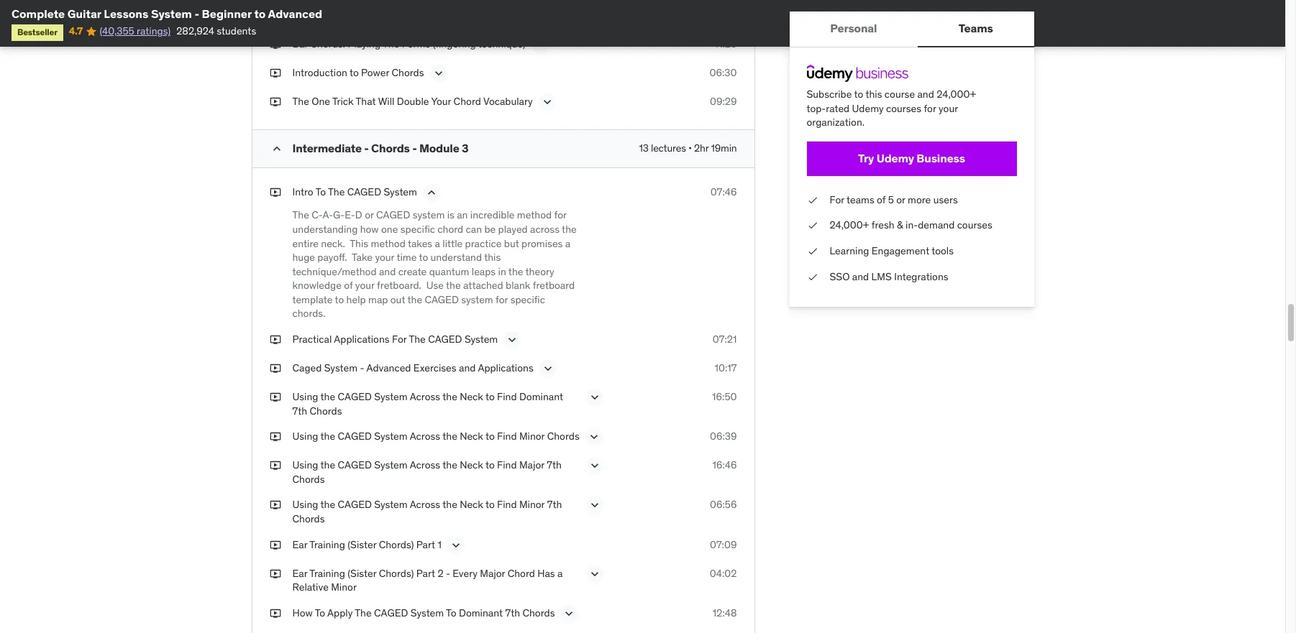 Task type: describe. For each thing, give the bounding box(es) containing it.
- left module
[[412, 141, 417, 156]]

promises
[[522, 237, 563, 250]]

fretboard
[[533, 279, 575, 292]]

help
[[346, 293, 366, 306]]

guitar
[[67, 6, 101, 21]]

subscribe to this course and 24,000+ top‑rated udemy courses for your organization.
[[807, 88, 976, 129]]

little
[[443, 237, 463, 250]]

ear for ear training (sister chords) part 2 - every major chord has a relative minor
[[292, 567, 307, 580]]

intermediate - chords - module 3
[[292, 141, 469, 156]]

across for using the caged system across the neck to find major 7th chords
[[410, 459, 440, 472]]

tools
[[932, 245, 954, 257]]

power
[[361, 66, 389, 79]]

0 vertical spatial chord
[[454, 95, 481, 108]]

map
[[368, 293, 388, 306]]

using the caged system across the neck to find dominant 7th chords
[[292, 391, 563, 418]]

the right 'apply'
[[355, 607, 372, 620]]

major inside using the caged system across the neck to find major 7th chords
[[519, 459, 544, 472]]

2 horizontal spatial a
[[565, 237, 571, 250]]

chords) for 2
[[379, 567, 414, 580]]

complete guitar lessons system - beginner to advanced
[[12, 6, 322, 21]]

using for using the caged system across the neck to find minor chords
[[292, 430, 318, 443]]

in-
[[906, 219, 918, 232]]

neck for using the caged system across the neck to find major 7th chords
[[460, 459, 483, 472]]

across for using the caged system across the neck to find minor 7th chords
[[410, 499, 440, 512]]

show lecture description image for bar chords: playing the forms (fingering technique)
[[533, 38, 547, 52]]

minor for chords
[[519, 430, 545, 443]]

use
[[426, 279, 444, 292]]

training for ear training (sister chords) part 1
[[310, 538, 345, 551]]

forms for understanding
[[436, 9, 464, 22]]

- up 282,924 on the top left of page
[[195, 6, 199, 21]]

1 vertical spatial specific
[[510, 293, 545, 306]]

your inside 'subscribe to this course and 24,000+ top‑rated udemy courses for your organization.'
[[939, 102, 958, 115]]

introduction to power chords
[[292, 66, 424, 79]]

engagement
[[872, 245, 929, 257]]

show lecture description image for using the caged system across the neck to find minor 7th chords
[[587, 499, 602, 513]]

06:56
[[710, 499, 737, 512]]

24,000+ fresh & in-demand courses
[[830, 219, 992, 232]]

neck for using the caged system across the neck to find minor 7th chords
[[460, 499, 483, 512]]

show lecture description image for using the caged system across the neck to find minor chords
[[587, 430, 601, 445]]

13
[[639, 142, 649, 155]]

create
[[398, 265, 427, 278]]

chords inside using the caged system across the neck to find major 7th chords
[[292, 473, 325, 486]]

and inside the c-a-g-e-d or caged system is an incredible method for understanding how one specific chord can be played across the entire neck.  this method takes a little practice but promises a huge payoff.  take your time to understand this technique/method and create quantum leaps in the theory knowledge of your fretboard.  use the attached blank fretboard template to help map out the caged system for specific chords.
[[379, 265, 396, 278]]

learning engagement tools
[[830, 245, 954, 257]]

06:39
[[710, 430, 737, 443]]

teams
[[847, 193, 874, 206]]

xsmall image for using the caged system across the neck to find minor 7th chords
[[269, 499, 281, 513]]

try udemy business
[[858, 151, 965, 166]]

06:30
[[710, 66, 737, 79]]

lessons
[[104, 6, 148, 21]]

be
[[484, 223, 496, 236]]

13 lectures • 2hr 19min
[[639, 142, 737, 155]]

your
[[431, 95, 451, 108]]

neck for using the caged system across the neck to find minor chords
[[460, 430, 483, 443]]

04:02
[[710, 567, 737, 580]]

a-
[[323, 209, 333, 222]]

lectures
[[651, 142, 686, 155]]

chords.
[[292, 307, 325, 320]]

bar for bar chords: playing the forms (fingering technique)
[[292, 38, 308, 51]]

chords: for understanding
[[310, 9, 345, 22]]

one
[[312, 95, 330, 108]]

caged inside using the caged system across the neck to find dominant 7th chords
[[338, 391, 372, 404]]

practical
[[292, 333, 332, 346]]

caged inside using the caged system across the neck to find major 7th chords
[[338, 459, 372, 472]]

using the caged system across the neck to find major 7th chords
[[292, 459, 562, 486]]

is
[[447, 209, 454, 222]]

personal
[[830, 21, 877, 36]]

but
[[504, 237, 519, 250]]

1 horizontal spatial system
[[461, 293, 493, 306]]

system left hide lecture description icon
[[384, 186, 417, 199]]

1 vertical spatial method
[[371, 237, 406, 250]]

282,924
[[176, 25, 214, 38]]

chord
[[438, 223, 463, 236]]

xsmall image for using the caged system across the neck to find major 7th chords
[[269, 459, 281, 473]]

(fingering
[[433, 38, 476, 51]]

an
[[457, 209, 468, 222]]

5
[[888, 193, 894, 206]]

show lecture description image for using the caged system across the neck to find dominant 7th chords
[[587, 391, 602, 405]]

for inside 'subscribe to this course and 24,000+ top‑rated udemy courses for your organization.'
[[924, 102, 936, 115]]

the c-a-g-e-d or caged system is an incredible method for understanding how one specific chord can be played across the entire neck.  this method takes a little practice but promises a huge payoff.  take your time to understand this technique/method and create quantum leaps in the theory knowledge of your fretboard.  use the attached blank fretboard template to help map out the caged system for specific chords.
[[292, 209, 577, 320]]

show lecture description image for the one trick that will double your chord vocabulary
[[540, 95, 554, 110]]

system inside using the caged system across the neck to find minor 7th chords
[[374, 499, 408, 512]]

find for using the caged system across the neck to find minor 7th chords
[[497, 499, 517, 512]]

bar chords: understanding the forms
[[292, 9, 464, 22]]

chords inside using the caged system across the neck to find minor 7th chords
[[292, 513, 325, 526]]

0 vertical spatial system
[[413, 209, 445, 222]]

vocabulary
[[483, 95, 533, 108]]

to left "power"
[[350, 66, 359, 79]]

try udemy business link
[[807, 142, 1017, 176]]

the right playing
[[383, 38, 399, 51]]

show lecture description image for practical applications for the caged system
[[505, 333, 519, 347]]

bestseller
[[17, 27, 57, 38]]

11:29
[[715, 38, 737, 51]]

(sister for ear training (sister chords) part 1
[[348, 538, 376, 551]]

more
[[908, 193, 931, 206]]

- inside the ear training (sister chords) part 2 - every major chord has a relative minor
[[446, 567, 450, 580]]

using the caged system across the neck to find minor chords
[[292, 430, 580, 443]]

understanding
[[348, 9, 414, 22]]

this inside 'subscribe to this course and 24,000+ top‑rated udemy courses for your organization.'
[[866, 88, 882, 101]]

xsmall image for caged system - advanced exercises and applications
[[269, 362, 281, 376]]

sso
[[830, 270, 850, 283]]

leaps
[[472, 265, 496, 278]]

of inside the c-a-g-e-d or caged system is an incredible method for understanding how one specific chord can be played across the entire neck.  this method takes a little practice but promises a huge payoff.  take your time to understand this technique/method and create quantum leaps in the theory knowledge of your fretboard.  use the attached blank fretboard template to help map out the caged system for specific chords.
[[344, 279, 353, 292]]

the one trick that will double your chord vocabulary
[[292, 95, 533, 108]]

09:29
[[710, 95, 737, 108]]

module
[[419, 141, 459, 156]]

1 vertical spatial 24,000+
[[830, 219, 869, 232]]

system right caged
[[324, 362, 358, 375]]

knowledge
[[292, 279, 342, 292]]

1 horizontal spatial method
[[517, 209, 552, 222]]

- down practical applications for the caged system
[[360, 362, 364, 375]]

takes
[[408, 237, 432, 250]]

personal button
[[789, 12, 918, 46]]

system inside using the caged system across the neck to find dominant 7th chords
[[374, 391, 408, 404]]

one
[[381, 223, 398, 236]]

template
[[292, 293, 333, 306]]

to for how
[[315, 607, 325, 620]]

ear training (sister chords) part 1
[[292, 538, 442, 551]]

e-
[[345, 209, 355, 222]]

small image
[[269, 142, 284, 156]]

system down the ear training (sister chords) part 2 - every major chord has a relative minor
[[411, 607, 444, 620]]

system up ratings)
[[151, 6, 192, 21]]

show lecture description image for ear training (sister chords) part 2 - every major chord has a relative minor
[[587, 567, 602, 582]]

a inside the ear training (sister chords) part 2 - every major chord has a relative minor
[[557, 567, 563, 580]]

to down 'takes'
[[419, 251, 428, 264]]

users
[[933, 193, 958, 206]]

major inside the ear training (sister chords) part 2 - every major chord has a relative minor
[[480, 567, 505, 580]]

16:46
[[712, 459, 737, 472]]

sso and lms integrations
[[830, 270, 948, 283]]

•
[[688, 142, 692, 155]]

to inside using the caged system across the neck to find major 7th chords
[[485, 459, 495, 472]]

in
[[498, 265, 506, 278]]

ear for ear training (sister chords) part 1
[[292, 538, 307, 551]]

fresh
[[872, 219, 895, 232]]

ratings)
[[137, 25, 171, 38]]

0 vertical spatial for
[[830, 193, 844, 206]]

across for using the caged system across the neck to find dominant 7th chords
[[410, 391, 440, 404]]



Task type: vqa. For each thing, say whether or not it's contained in the screenshot.
to inside the 'Subscribe To This Course And 24,000+ Top‑Rated Udemy Courses For Your Organization.'
yes



Task type: locate. For each thing, give the bounding box(es) containing it.
3 neck from the top
[[460, 459, 483, 472]]

0 vertical spatial or
[[896, 193, 905, 206]]

12:48
[[713, 607, 737, 620]]

to right the how at the left of page
[[315, 607, 325, 620]]

0 vertical spatial advanced
[[268, 6, 322, 21]]

caged inside using the caged system across the neck to find minor 7th chords
[[338, 499, 372, 512]]

the up g-
[[328, 186, 345, 199]]

or inside the c-a-g-e-d or caged system is an incredible method for understanding how one specific chord can be played across the entire neck.  this method takes a little practice but promises a huge payoff.  take your time to understand this technique/method and create quantum leaps in the theory knowledge of your fretboard.  use the attached blank fretboard template to help map out the caged system for specific chords.
[[365, 209, 374, 222]]

3
[[462, 141, 469, 156]]

system down the attached
[[465, 333, 498, 346]]

advanced
[[268, 6, 322, 21], [366, 362, 411, 375]]

quantum
[[429, 265, 469, 278]]

0 vertical spatial udemy
[[852, 102, 884, 115]]

forms for playing
[[402, 38, 430, 51]]

1 vertical spatial bar
[[292, 38, 308, 51]]

1 vertical spatial advanced
[[366, 362, 411, 375]]

the up caged system - advanced exercises and applications
[[409, 333, 426, 346]]

2 vertical spatial your
[[355, 279, 375, 292]]

this up leaps
[[484, 251, 501, 264]]

0 horizontal spatial courses
[[886, 102, 921, 115]]

0 horizontal spatial chord
[[454, 95, 481, 108]]

to inside using the caged system across the neck to find minor 7th chords
[[485, 499, 495, 512]]

24,000+ right the course
[[937, 88, 976, 101]]

method up across at the left top
[[517, 209, 552, 222]]

or right 'd'
[[365, 209, 374, 222]]

- right 2
[[446, 567, 450, 580]]

system down using the caged system across the neck to find dominant 7th chords at the left
[[374, 430, 408, 443]]

1 vertical spatial for
[[554, 209, 567, 222]]

trick
[[332, 95, 354, 108]]

using for using the caged system across the neck to find major 7th chords
[[292, 459, 318, 472]]

2 training from the top
[[310, 567, 345, 580]]

0 vertical spatial chords:
[[310, 9, 345, 22]]

- right the intermediate at the top left of the page
[[364, 141, 369, 156]]

show lecture description image
[[533, 38, 547, 52], [505, 333, 519, 347], [541, 362, 555, 376], [587, 391, 602, 405], [587, 430, 601, 445], [587, 459, 602, 473], [587, 499, 602, 513], [449, 538, 463, 553]]

every
[[453, 567, 478, 580]]

chords inside using the caged system across the neck to find dominant 7th chords
[[310, 405, 342, 418]]

minor for 7th
[[519, 499, 545, 512]]

1 training from the top
[[310, 538, 345, 551]]

and inside 'subscribe to this course and 24,000+ top‑rated udemy courses for your organization.'
[[917, 88, 934, 101]]

0 vertical spatial 24,000+
[[937, 88, 976, 101]]

of left 5
[[877, 193, 886, 206]]

1 (sister from the top
[[348, 538, 376, 551]]

across down using the caged system across the neck to find dominant 7th chords at the left
[[410, 430, 440, 443]]

for
[[924, 102, 936, 115], [554, 209, 567, 222], [496, 293, 508, 306]]

the up the "bar chords: playing the forms (fingering technique)"
[[417, 9, 433, 22]]

1 horizontal spatial specific
[[510, 293, 545, 306]]

students
[[217, 25, 256, 38]]

2
[[438, 567, 443, 580]]

1 neck from the top
[[460, 391, 483, 404]]

of
[[877, 193, 886, 206], [344, 279, 353, 292]]

technique)
[[478, 38, 526, 51]]

find inside using the caged system across the neck to find minor 7th chords
[[497, 499, 517, 512]]

take
[[352, 251, 373, 264]]

1 vertical spatial forms
[[402, 38, 430, 51]]

udemy inside 'subscribe to this course and 24,000+ top‑rated udemy courses for your organization.'
[[852, 102, 884, 115]]

tab list
[[789, 12, 1034, 47]]

0 vertical spatial specific
[[400, 223, 435, 236]]

0 vertical spatial courses
[[886, 102, 921, 115]]

intro
[[292, 186, 313, 199]]

lms
[[871, 270, 892, 283]]

1 horizontal spatial courses
[[957, 219, 992, 232]]

across down using the caged system across the neck to find minor chords
[[410, 459, 440, 472]]

1 vertical spatial this
[[484, 251, 501, 264]]

part for 2
[[416, 567, 435, 580]]

0 horizontal spatial this
[[484, 251, 501, 264]]

specific up 'takes'
[[400, 223, 435, 236]]

2 ear from the top
[[292, 567, 307, 580]]

show lecture description image for how to apply the caged system to dominant 7th chords
[[562, 607, 576, 621]]

0 vertical spatial your
[[939, 102, 958, 115]]

neck for using the caged system across the neck to find dominant 7th chords
[[460, 391, 483, 404]]

time
[[397, 251, 417, 264]]

0 vertical spatial training
[[310, 538, 345, 551]]

0 horizontal spatial specific
[[400, 223, 435, 236]]

7th inside using the caged system across the neck to find dominant 7th chords
[[292, 405, 307, 418]]

0 horizontal spatial 24,000+
[[830, 219, 869, 232]]

forms
[[436, 9, 464, 22], [402, 38, 430, 51]]

of up help
[[344, 279, 353, 292]]

0 vertical spatial (sister
[[348, 538, 376, 551]]

advanced down practical applications for the caged system
[[366, 362, 411, 375]]

method
[[517, 209, 552, 222], [371, 237, 406, 250]]

using inside using the caged system across the neck to find major 7th chords
[[292, 459, 318, 472]]

part for 1
[[416, 538, 435, 551]]

1 horizontal spatial major
[[519, 459, 544, 472]]

1 vertical spatial or
[[365, 209, 374, 222]]

1 horizontal spatial chord
[[508, 567, 535, 580]]

find inside using the caged system across the neck to find major 7th chords
[[497, 459, 517, 472]]

1 vertical spatial for
[[392, 333, 407, 346]]

xsmall image
[[269, 9, 281, 23], [269, 38, 281, 52], [269, 66, 281, 81], [269, 186, 281, 200], [807, 219, 818, 233], [807, 245, 818, 259], [269, 333, 281, 347], [269, 430, 281, 444], [269, 567, 281, 581], [269, 607, 281, 621]]

7th for using the caged system across the neck to find minor 7th chords
[[547, 499, 562, 512]]

method down one
[[371, 237, 406, 250]]

across inside using the caged system across the neck to find dominant 7th chords
[[410, 391, 440, 404]]

show lecture description image for caged system - advanced exercises and applications
[[541, 362, 555, 376]]

3 find from the top
[[497, 459, 517, 472]]

neck down using the caged system across the neck to find minor chords
[[460, 459, 483, 472]]

0 horizontal spatial a
[[435, 237, 440, 250]]

to down the ear training (sister chords) part 2 - every major chord has a relative minor
[[446, 607, 456, 620]]

xsmall image
[[269, 95, 281, 109], [807, 193, 818, 207], [807, 270, 818, 284], [269, 362, 281, 376], [269, 391, 281, 405], [269, 459, 281, 473], [269, 499, 281, 513], [269, 538, 281, 553]]

24,000+ inside 'subscribe to this course and 24,000+ top‑rated udemy courses for your organization.'
[[937, 88, 976, 101]]

intro to the caged system
[[292, 186, 417, 199]]

for
[[830, 193, 844, 206], [392, 333, 407, 346]]

282,924 students
[[176, 25, 256, 38]]

7th inside using the caged system across the neck to find minor 7th chords
[[547, 499, 562, 512]]

neck inside using the caged system across the neck to find minor 7th chords
[[460, 499, 483, 512]]

system down using the caged system across the neck to find minor chords
[[374, 459, 408, 472]]

the left c-
[[292, 209, 309, 222]]

xsmall image for ear training (sister chords) part 1
[[269, 538, 281, 553]]

0 horizontal spatial for
[[392, 333, 407, 346]]

hide lecture description image
[[424, 186, 439, 200]]

courses down the course
[[886, 102, 921, 115]]

0 horizontal spatial system
[[413, 209, 445, 222]]

using inside using the caged system across the neck to find minor 7th chords
[[292, 499, 318, 512]]

find for using the caged system across the neck to find dominant 7th chords
[[497, 391, 517, 404]]

system down caged system - advanced exercises and applications
[[374, 391, 408, 404]]

3 using from the top
[[292, 459, 318, 472]]

1 horizontal spatial of
[[877, 193, 886, 206]]

understand
[[431, 251, 482, 264]]

0 horizontal spatial for
[[496, 293, 508, 306]]

0 vertical spatial of
[[877, 193, 886, 206]]

0 vertical spatial applications
[[334, 333, 390, 346]]

the inside the c-a-g-e-d or caged system is an incredible method for understanding how one specific chord can be played across the entire neck.  this method takes a little practice but promises a huge payoff.  take your time to understand this technique/method and create quantum leaps in the theory knowledge of your fretboard.  use the attached blank fretboard template to help map out the caged system for specific chords.
[[292, 209, 309, 222]]

forms left (fingering
[[402, 38, 430, 51]]

xsmall image for using the caged system across the neck to find dominant 7th chords
[[269, 391, 281, 405]]

to down using the caged system across the neck to find dominant 7th chords at the left
[[485, 430, 495, 443]]

playing
[[348, 38, 381, 51]]

forms up (fingering
[[436, 9, 464, 22]]

0 vertical spatial chords)
[[379, 538, 414, 551]]

neck down using the caged system across the neck to find major 7th chords
[[460, 499, 483, 512]]

your left time
[[375, 251, 394, 264]]

0 horizontal spatial applications
[[334, 333, 390, 346]]

-
[[195, 6, 199, 21], [364, 141, 369, 156], [412, 141, 417, 156], [360, 362, 364, 375], [446, 567, 450, 580]]

1 horizontal spatial advanced
[[366, 362, 411, 375]]

training for ear training (sister chords) part 2 - every major chord has a relative minor
[[310, 567, 345, 580]]

advanced up 'introduction'
[[268, 6, 322, 21]]

course
[[885, 88, 915, 101]]

minor inside using the caged system across the neck to find minor 7th chords
[[519, 499, 545, 512]]

(sister inside the ear training (sister chords) part 2 - every major chord has a relative minor
[[348, 567, 376, 580]]

1 vertical spatial udemy
[[877, 151, 914, 166]]

to inside using the caged system across the neck to find dominant 7th chords
[[485, 391, 495, 404]]

neck down using the caged system across the neck to find dominant 7th chords at the left
[[460, 430, 483, 443]]

and left create
[[379, 265, 396, 278]]

dominant inside using the caged system across the neck to find dominant 7th chords
[[519, 391, 563, 404]]

to down 'udemy business' 'image'
[[854, 88, 863, 101]]

udemy
[[852, 102, 884, 115], [877, 151, 914, 166]]

using inside using the caged system across the neck to find dominant 7th chords
[[292, 391, 318, 404]]

1 chords: from the top
[[310, 9, 345, 22]]

chords: left "understanding"
[[310, 9, 345, 22]]

across for using the caged system across the neck to find minor chords
[[410, 430, 440, 443]]

2 find from the top
[[497, 430, 517, 443]]

0 vertical spatial part
[[416, 538, 435, 551]]

to up students on the left of the page
[[254, 6, 266, 21]]

1 horizontal spatial or
[[896, 193, 905, 206]]

caged system - advanced exercises and applications
[[292, 362, 534, 375]]

c-
[[312, 209, 323, 222]]

1 find from the top
[[497, 391, 517, 404]]

1 vertical spatial applications
[[478, 362, 534, 375]]

2 neck from the top
[[460, 430, 483, 443]]

neck
[[460, 391, 483, 404], [460, 430, 483, 443], [460, 459, 483, 472], [460, 499, 483, 512]]

1 vertical spatial courses
[[957, 219, 992, 232]]

0 vertical spatial dominant
[[519, 391, 563, 404]]

2 using from the top
[[292, 430, 318, 443]]

technique/method
[[292, 265, 377, 278]]

neck inside using the caged system across the neck to find major 7th chords
[[460, 459, 483, 472]]

caged
[[347, 186, 381, 199], [376, 209, 410, 222], [425, 293, 459, 306], [428, 333, 462, 346], [338, 391, 372, 404], [338, 430, 372, 443], [338, 459, 372, 472], [338, 499, 372, 512], [374, 607, 408, 620]]

for up business at the top of the page
[[924, 102, 936, 115]]

across down the exercises
[[410, 391, 440, 404]]

caged
[[292, 362, 322, 375]]

24,000+ up the learning
[[830, 219, 869, 232]]

udemy business image
[[807, 65, 908, 82]]

0 vertical spatial ear
[[292, 538, 307, 551]]

how to apply the caged system to dominant 7th chords
[[292, 607, 555, 620]]

to inside 'subscribe to this course and 24,000+ top‑rated udemy courses for your organization.'
[[854, 88, 863, 101]]

how
[[360, 223, 379, 236]]

complete
[[12, 6, 65, 21]]

chords)
[[379, 538, 414, 551], [379, 567, 414, 580]]

practical applications for the caged system
[[292, 333, 498, 346]]

1 horizontal spatial a
[[557, 567, 563, 580]]

chords: up 'introduction'
[[310, 38, 345, 51]]

1 vertical spatial chords)
[[379, 567, 414, 580]]

4 using from the top
[[292, 499, 318, 512]]

1 horizontal spatial dominant
[[519, 391, 563, 404]]

exercises
[[413, 362, 456, 375]]

udemy up organization. at top
[[852, 102, 884, 115]]

0 horizontal spatial of
[[344, 279, 353, 292]]

applications right the exercises
[[478, 362, 534, 375]]

1 horizontal spatial this
[[866, 88, 882, 101]]

show lecture description image
[[431, 66, 446, 81], [540, 95, 554, 110], [587, 567, 602, 582], [562, 607, 576, 621]]

1 vertical spatial ear
[[292, 567, 307, 580]]

1 horizontal spatial your
[[375, 251, 394, 264]]

relative
[[292, 581, 329, 594]]

tab list containing personal
[[789, 12, 1034, 47]]

1 part from the top
[[416, 538, 435, 551]]

double
[[397, 95, 429, 108]]

(sister up 'apply'
[[348, 538, 376, 551]]

7th for using the caged system across the neck to find dominant 7th chords
[[292, 405, 307, 418]]

chords) for 1
[[379, 538, 414, 551]]

part left '1'
[[416, 538, 435, 551]]

0 horizontal spatial forms
[[402, 38, 430, 51]]

(sister
[[348, 538, 376, 551], [348, 567, 376, 580]]

xsmall image for the one trick that will double your chord vocabulary
[[269, 95, 281, 109]]

to down using the caged system across the neck to find major 7th chords
[[485, 499, 495, 512]]

1 vertical spatial (sister
[[348, 567, 376, 580]]

business
[[917, 151, 965, 166]]

chord inside the ear training (sister chords) part 2 - every major chord has a relative minor
[[508, 567, 535, 580]]

for left teams
[[830, 193, 844, 206]]

for up across at the left top
[[554, 209, 567, 222]]

teams
[[959, 21, 993, 36]]

07:09
[[710, 538, 737, 551]]

chord right the your at left top
[[454, 95, 481, 108]]

0 horizontal spatial your
[[355, 279, 375, 292]]

this inside the c-a-g-e-d or caged system is an incredible method for understanding how one specific chord can be played across the entire neck.  this method takes a little practice but promises a huge payoff.  take your time to understand this technique/method and create quantum leaps in the theory knowledge of your fretboard.  use the attached blank fretboard template to help map out the caged system for specific chords.
[[484, 251, 501, 264]]

1 chords) from the top
[[379, 538, 414, 551]]

find for using the caged system across the neck to find minor chords
[[497, 430, 517, 443]]

entire
[[292, 237, 319, 250]]

2 vertical spatial for
[[496, 293, 508, 306]]

2 bar from the top
[[292, 38, 308, 51]]

ear inside the ear training (sister chords) part 2 - every major chord has a relative minor
[[292, 567, 307, 580]]

bar for bar chords: understanding the forms
[[292, 9, 308, 22]]

0 vertical spatial bar
[[292, 9, 308, 22]]

1 vertical spatial minor
[[519, 499, 545, 512]]

chords) down ear training (sister chords) part 1
[[379, 567, 414, 580]]

a right promises
[[565, 237, 571, 250]]

0 horizontal spatial advanced
[[268, 6, 322, 21]]

1 vertical spatial your
[[375, 251, 394, 264]]

beginner
[[202, 6, 252, 21]]

4 neck from the top
[[460, 499, 483, 512]]

and right the exercises
[[459, 362, 476, 375]]

1 vertical spatial dominant
[[459, 607, 503, 620]]

chord left has
[[508, 567, 535, 580]]

2 part from the top
[[416, 567, 435, 580]]

system down the attached
[[461, 293, 493, 306]]

for down blank
[[496, 293, 508, 306]]

using for using the caged system across the neck to find minor 7th chords
[[292, 499, 318, 512]]

1 vertical spatial system
[[461, 293, 493, 306]]

(sister for ear training (sister chords) part 2 - every major chord has a relative minor
[[348, 567, 376, 580]]

0 horizontal spatial or
[[365, 209, 374, 222]]

played
[[498, 223, 528, 236]]

1 horizontal spatial applications
[[478, 362, 534, 375]]

4 find from the top
[[497, 499, 517, 512]]

to right intro on the left top of the page
[[315, 186, 326, 199]]

organization.
[[807, 116, 865, 129]]

find inside using the caged system across the neck to find dominant 7th chords
[[497, 391, 517, 404]]

chords) inside the ear training (sister chords) part 2 - every major chord has a relative minor
[[379, 567, 414, 580]]

7th inside using the caged system across the neck to find major 7th chords
[[547, 459, 562, 472]]

show lecture description image for using the caged system across the neck to find major 7th chords
[[587, 459, 602, 473]]

part left 2
[[416, 567, 435, 580]]

the
[[417, 9, 433, 22], [383, 38, 399, 51], [292, 95, 309, 108], [328, 186, 345, 199], [292, 209, 309, 222], [409, 333, 426, 346], [355, 607, 372, 620]]

neck inside using the caged system across the neck to find dominant 7th chords
[[460, 391, 483, 404]]

across down using the caged system across the neck to find major 7th chords
[[410, 499, 440, 512]]

1 bar from the top
[[292, 9, 308, 22]]

how
[[292, 607, 313, 620]]

across
[[410, 391, 440, 404], [410, 430, 440, 443], [410, 459, 440, 472], [410, 499, 440, 512]]

training inside the ear training (sister chords) part 2 - every major chord has a relative minor
[[310, 567, 345, 580]]

across inside using the caged system across the neck to find minor 7th chords
[[410, 499, 440, 512]]

and right the course
[[917, 88, 934, 101]]

1 vertical spatial of
[[344, 279, 353, 292]]

to down using the caged system across the neck to find minor chords
[[485, 459, 495, 472]]

to left help
[[335, 293, 344, 306]]

for up caged system - advanced exercises and applications
[[392, 333, 407, 346]]

for teams of 5 or more users
[[830, 193, 958, 206]]

to for intro
[[315, 186, 326, 199]]

2 horizontal spatial your
[[939, 102, 958, 115]]

1 horizontal spatial forms
[[436, 9, 464, 22]]

1 ear from the top
[[292, 538, 307, 551]]

a right has
[[557, 567, 563, 580]]

0 vertical spatial forms
[[436, 9, 464, 22]]

1 vertical spatial chords:
[[310, 38, 345, 51]]

the
[[562, 223, 577, 236], [508, 265, 523, 278], [446, 279, 461, 292], [407, 293, 422, 306], [320, 391, 335, 404], [443, 391, 457, 404], [320, 430, 335, 443], [443, 430, 457, 443], [320, 459, 335, 472], [443, 459, 457, 472], [320, 499, 335, 512], [443, 499, 457, 512]]

neck up using the caged system across the neck to find minor chords
[[460, 391, 483, 404]]

0 horizontal spatial method
[[371, 237, 406, 250]]

16:50
[[712, 391, 737, 404]]

courses right "demand"
[[957, 219, 992, 232]]

0 horizontal spatial major
[[480, 567, 505, 580]]

1 horizontal spatial 24,000+
[[937, 88, 976, 101]]

chords) left '1'
[[379, 538, 414, 551]]

2 chords) from the top
[[379, 567, 414, 580]]

to
[[254, 6, 266, 21], [350, 66, 359, 79], [854, 88, 863, 101], [419, 251, 428, 264], [335, 293, 344, 306], [485, 391, 495, 404], [485, 430, 495, 443], [485, 459, 495, 472], [485, 499, 495, 512]]

0 vertical spatial major
[[519, 459, 544, 472]]

0 vertical spatial for
[[924, 102, 936, 115]]

or right 5
[[896, 193, 905, 206]]

2 vertical spatial minor
[[331, 581, 357, 594]]

specific down blank
[[510, 293, 545, 306]]

system left is
[[413, 209, 445, 222]]

4.7
[[69, 25, 83, 38]]

1 using from the top
[[292, 391, 318, 404]]

0 vertical spatial method
[[517, 209, 552, 222]]

1 horizontal spatial for
[[554, 209, 567, 222]]

show lecture description image for ear training (sister chords) part 1
[[449, 538, 463, 553]]

2 chords: from the top
[[310, 38, 345, 51]]

1 vertical spatial chord
[[508, 567, 535, 580]]

this left the course
[[866, 88, 882, 101]]

1 horizontal spatial for
[[830, 193, 844, 206]]

chords
[[392, 66, 424, 79], [371, 141, 410, 156], [310, 405, 342, 418], [547, 430, 580, 443], [292, 473, 325, 486], [292, 513, 325, 526], [522, 607, 555, 620]]

will
[[378, 95, 394, 108]]

udemy right try
[[877, 151, 914, 166]]

minor inside the ear training (sister chords) part 2 - every major chord has a relative minor
[[331, 581, 357, 594]]

g-
[[333, 209, 345, 222]]

system inside using the caged system across the neck to find major 7th chords
[[374, 459, 408, 472]]

system up ear training (sister chords) part 1
[[374, 499, 408, 512]]

2 (sister from the top
[[348, 567, 376, 580]]

2 horizontal spatial for
[[924, 102, 936, 115]]

find for using the caged system across the neck to find major 7th chords
[[497, 459, 517, 472]]

1 vertical spatial training
[[310, 567, 345, 580]]

intermediate
[[292, 141, 362, 156]]

part inside the ear training (sister chords) part 2 - every major chord has a relative minor
[[416, 567, 435, 580]]

a left little
[[435, 237, 440, 250]]

out
[[390, 293, 405, 306]]

(40,355 ratings)
[[100, 25, 171, 38]]

0 horizontal spatial dominant
[[459, 607, 503, 620]]

across inside using the caged system across the neck to find major 7th chords
[[410, 459, 440, 472]]

minor
[[519, 430, 545, 443], [519, 499, 545, 512], [331, 581, 357, 594]]

incredible
[[470, 209, 515, 222]]

(40,355
[[100, 25, 134, 38]]

1 vertical spatial part
[[416, 567, 435, 580]]

show lecture description image for introduction to power chords
[[431, 66, 446, 81]]

0 vertical spatial this
[[866, 88, 882, 101]]

1 vertical spatial major
[[480, 567, 505, 580]]

that
[[356, 95, 376, 108]]

subscribe
[[807, 88, 852, 101]]

to up using the caged system across the neck to find minor chords
[[485, 391, 495, 404]]

2 across from the top
[[410, 430, 440, 443]]

applications down help
[[334, 333, 390, 346]]

2hr
[[694, 142, 709, 155]]

1
[[438, 538, 442, 551]]

(sister down ear training (sister chords) part 1
[[348, 567, 376, 580]]

0 vertical spatial minor
[[519, 430, 545, 443]]

chords: for playing
[[310, 38, 345, 51]]

7th for using the caged system across the neck to find major 7th chords
[[547, 459, 562, 472]]

courses inside 'subscribe to this course and 24,000+ top‑rated udemy courses for your organization.'
[[886, 102, 921, 115]]

using the caged system across the neck to find minor 7th chords
[[292, 499, 562, 526]]

3 across from the top
[[410, 459, 440, 472]]

integrations
[[894, 270, 948, 283]]

using for using the caged system across the neck to find dominant 7th chords
[[292, 391, 318, 404]]

your
[[939, 102, 958, 115], [375, 251, 394, 264], [355, 279, 375, 292]]

to
[[315, 186, 326, 199], [315, 607, 325, 620], [446, 607, 456, 620]]

your up business at the top of the page
[[939, 102, 958, 115]]

a
[[435, 237, 440, 250], [565, 237, 571, 250], [557, 567, 563, 580]]

4 across from the top
[[410, 499, 440, 512]]

1 across from the top
[[410, 391, 440, 404]]

the left one
[[292, 95, 309, 108]]

&
[[897, 219, 903, 232]]

and right sso
[[852, 270, 869, 283]]

bar
[[292, 9, 308, 22], [292, 38, 308, 51]]

your up help
[[355, 279, 375, 292]]



